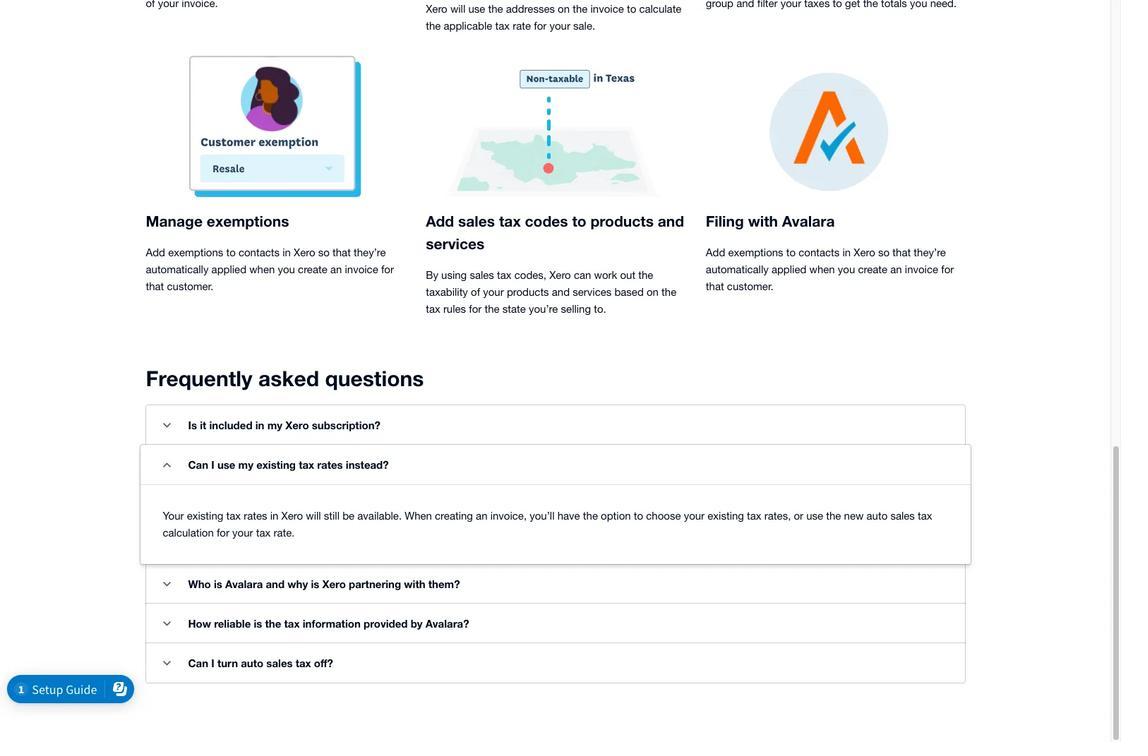Task type: vqa. For each thing, say whether or not it's contained in the screenshot.
services
yes



Task type: locate. For each thing, give the bounding box(es) containing it.
0 vertical spatial products
[[591, 213, 654, 230]]

1 horizontal spatial automatically
[[706, 264, 769, 276]]

contacts down manage exemptions
[[239, 247, 280, 259]]

toggle image left how
[[163, 621, 171, 626]]

create
[[298, 264, 328, 276], [859, 264, 888, 276]]

who is avalara and why is xero partnering with them?
[[188, 578, 460, 591]]

rate.
[[274, 527, 295, 539]]

1 horizontal spatial rates
[[317, 459, 343, 471]]

creating
[[435, 510, 473, 522]]

frequently asked questions
[[146, 366, 424, 391]]

1 horizontal spatial you
[[838, 264, 856, 276]]

toggle image for is it included in my xero subscription?
[[163, 423, 171, 428]]

your
[[483, 286, 504, 298], [684, 510, 705, 522], [233, 527, 253, 539]]

you're
[[529, 303, 558, 315]]

toggle image up your
[[163, 462, 171, 467]]

automatically
[[146, 264, 209, 276], [706, 264, 769, 276]]

for inside the 'your existing tax rates in xero will still be available. when creating an invoice, you'll have the option to choose your existing tax rates, or use the new auto sales tax calculation for your tax rate.'
[[217, 527, 230, 539]]

2 vertical spatial and
[[266, 578, 285, 591]]

i for turn
[[211, 657, 215, 670]]

for
[[381, 264, 394, 276], [942, 264, 955, 276], [469, 303, 482, 315], [217, 527, 230, 539]]

1 vertical spatial your
[[684, 510, 705, 522]]

0 horizontal spatial applied
[[212, 264, 247, 276]]

products down codes,
[[507, 286, 549, 298]]

1 automatically from the left
[[146, 264, 209, 276]]

existing left rates,
[[708, 510, 745, 522]]

2 horizontal spatial your
[[684, 510, 705, 522]]

subscription?
[[312, 419, 381, 432]]

can
[[188, 459, 209, 471], [188, 657, 209, 670]]

1 horizontal spatial my
[[268, 419, 283, 432]]

using
[[442, 269, 467, 281]]

0 vertical spatial with
[[749, 213, 779, 230]]

and
[[658, 213, 685, 230], [552, 286, 570, 298], [266, 578, 285, 591]]

so
[[318, 247, 330, 259], [879, 247, 890, 259]]

you'll
[[530, 510, 555, 522]]

0 horizontal spatial they're
[[354, 247, 386, 259]]

frequently
[[146, 366, 253, 391]]

1 horizontal spatial create
[[859, 264, 888, 276]]

tax
[[499, 213, 521, 230], [497, 269, 512, 281], [426, 303, 441, 315], [299, 459, 314, 471], [226, 510, 241, 522], [748, 510, 762, 522], [918, 510, 933, 522], [256, 527, 271, 539], [284, 617, 300, 630], [296, 657, 311, 670]]

services up using
[[426, 235, 485, 253]]

avalara
[[783, 213, 835, 230], [225, 578, 263, 591]]

1 horizontal spatial your
[[483, 286, 504, 298]]

existing
[[257, 459, 296, 471], [187, 510, 223, 522], [708, 510, 745, 522]]

2 create from the left
[[859, 264, 888, 276]]

exemptions for filing with avalara
[[729, 247, 784, 259]]

toggle button for can i use my existing tax rates instead?
[[153, 451, 181, 479]]

1 vertical spatial services
[[573, 286, 612, 298]]

when for manage exemptions
[[250, 264, 275, 276]]

use right or
[[807, 510, 824, 522]]

1 toggle button from the top
[[153, 411, 181, 439]]

2 customer. from the left
[[728, 280, 774, 292]]

and up selling
[[552, 286, 570, 298]]

0 horizontal spatial avalara
[[225, 578, 263, 591]]

provided
[[364, 617, 408, 630]]

existing up calculation
[[187, 510, 223, 522]]

services
[[426, 235, 485, 253], [573, 286, 612, 298]]

when
[[250, 264, 275, 276], [810, 264, 836, 276]]

1 you from the left
[[278, 264, 295, 276]]

choose
[[647, 510, 681, 522]]

can left turn on the bottom
[[188, 657, 209, 670]]

can for can i use my existing tax rates instead?
[[188, 459, 209, 471]]

to
[[573, 213, 587, 230], [226, 247, 236, 259], [787, 247, 796, 259], [634, 510, 644, 522]]

2 horizontal spatial add
[[706, 247, 726, 259]]

1 horizontal spatial and
[[552, 286, 570, 298]]

sales right new
[[891, 510, 916, 522]]

my down included
[[239, 459, 254, 471]]

based
[[615, 286, 644, 298]]

1 i from the top
[[211, 459, 215, 471]]

3 toggle image from the top
[[163, 582, 171, 587]]

the right reliable
[[265, 617, 281, 630]]

can i turn auto sales tax off?
[[188, 657, 333, 670]]

0 vertical spatial rates
[[317, 459, 343, 471]]

1 invoice from the left
[[345, 264, 378, 276]]

0 horizontal spatial auto
[[241, 657, 264, 670]]

codes
[[525, 213, 568, 230]]

to right option
[[634, 510, 644, 522]]

2 can from the top
[[188, 657, 209, 670]]

option
[[601, 510, 631, 522]]

automatically for manage
[[146, 264, 209, 276]]

1 contacts from the left
[[239, 247, 280, 259]]

an for manage exemptions
[[331, 264, 342, 276]]

create for filing with avalara
[[859, 264, 888, 276]]

automatically down manage
[[146, 264, 209, 276]]

0 horizontal spatial your
[[233, 527, 253, 539]]

0 horizontal spatial an
[[331, 264, 342, 276]]

1 when from the left
[[250, 264, 275, 276]]

your inside 'by using sales tax codes, xero can work out the taxability of your products and services based on the tax rules for the state you're selling to.'
[[483, 286, 504, 298]]

customer. down filing with avalara
[[728, 280, 774, 292]]

services up to.
[[573, 286, 612, 298]]

4 toggle image from the top
[[163, 621, 171, 626]]

is right reliable
[[254, 617, 262, 630]]

is right who
[[214, 578, 222, 591]]

your left rate.
[[233, 527, 253, 539]]

is
[[188, 419, 197, 432]]

so for manage exemptions
[[318, 247, 330, 259]]

2 add exemptions to contacts in xero so that they're automatically applied when you create an invoice for that customer. from the left
[[706, 247, 955, 292]]

auto
[[867, 510, 888, 522], [241, 657, 264, 670]]

avalara?
[[426, 617, 469, 630]]

0 vertical spatial and
[[658, 213, 685, 230]]

with right filing
[[749, 213, 779, 230]]

so for filing with avalara
[[879, 247, 890, 259]]

0 horizontal spatial you
[[278, 264, 295, 276]]

of
[[471, 286, 480, 298]]

2 horizontal spatial an
[[891, 264, 903, 276]]

2 contacts from the left
[[799, 247, 840, 259]]

toggle image
[[163, 423, 171, 428], [163, 462, 171, 467], [163, 582, 171, 587], [163, 621, 171, 626]]

sales inside the 'your existing tax rates in xero will still be available. when creating an invoice, you'll have the option to choose your existing tax rates, or use the new auto sales tax calculation for your tax rate.'
[[891, 510, 916, 522]]

add for manage exemptions
[[146, 247, 165, 259]]

rates left instead?
[[317, 459, 343, 471]]

0 horizontal spatial customer.
[[167, 280, 214, 292]]

automatically down filing
[[706, 264, 769, 276]]

invoice for filing with avalara
[[906, 264, 939, 276]]

1 horizontal spatial contacts
[[799, 247, 840, 259]]

2 horizontal spatial and
[[658, 213, 685, 230]]

your existing tax rates in xero will still be available. when creating an invoice, you'll have the option to choose your existing tax rates, or use the new auto sales tax calculation for your tax rate.
[[163, 510, 933, 539]]

1 vertical spatial can
[[188, 657, 209, 670]]

my up can i use my existing tax rates instead?
[[268, 419, 283, 432]]

it
[[200, 419, 207, 432]]

taxability
[[426, 286, 468, 298]]

be
[[343, 510, 355, 522]]

available.
[[358, 510, 402, 522]]

toggle image left who
[[163, 582, 171, 587]]

is right "why"
[[311, 578, 320, 591]]

1 horizontal spatial is
[[254, 617, 262, 630]]

the
[[639, 269, 654, 281], [662, 286, 677, 298], [485, 303, 500, 315], [583, 510, 598, 522], [827, 510, 842, 522], [265, 617, 281, 630]]

1 vertical spatial rates
[[244, 510, 267, 522]]

i left turn on the bottom
[[211, 657, 215, 670]]

toggle image for can i use my existing tax rates instead?
[[163, 462, 171, 467]]

1 horizontal spatial products
[[591, 213, 654, 230]]

services inside "add sales tax codes to products and services"
[[426, 235, 485, 253]]

have
[[558, 510, 581, 522]]

products
[[591, 213, 654, 230], [507, 286, 549, 298]]

with
[[749, 213, 779, 230], [404, 578, 426, 591]]

2 i from the top
[[211, 657, 215, 670]]

an for filing with avalara
[[891, 264, 903, 276]]

off?
[[314, 657, 333, 670]]

1 they're from the left
[[354, 247, 386, 259]]

they're
[[354, 247, 386, 259], [914, 247, 947, 259]]

can
[[574, 269, 592, 281]]

1 vertical spatial auto
[[241, 657, 264, 670]]

by using sales tax codes, xero can work out the taxability of your products and services based on the tax rules for the state you're selling to.
[[426, 269, 677, 315]]

use down included
[[218, 459, 236, 471]]

add exemptions to contacts in xero so that they're automatically applied when you create an invoice for that customer.
[[146, 247, 394, 292], [706, 247, 955, 292]]

0 horizontal spatial products
[[507, 286, 549, 298]]

1 horizontal spatial add
[[426, 213, 454, 230]]

i
[[211, 459, 215, 471], [211, 657, 215, 670]]

contacts for manage exemptions
[[239, 247, 280, 259]]

manage
[[146, 213, 203, 230]]

2 so from the left
[[879, 247, 890, 259]]

0 horizontal spatial add exemptions to contacts in xero so that they're automatically applied when you create an invoice for that customer.
[[146, 247, 394, 292]]

1 horizontal spatial existing
[[257, 459, 296, 471]]

1 applied from the left
[[212, 264, 247, 276]]

your
[[163, 510, 184, 522]]

products inside "add sales tax codes to products and services"
[[591, 213, 654, 230]]

0 vertical spatial can
[[188, 459, 209, 471]]

add for filing with avalara
[[706, 247, 726, 259]]

2 applied from the left
[[772, 264, 807, 276]]

2 when from the left
[[810, 264, 836, 276]]

add up by
[[426, 213, 454, 230]]

is
[[214, 578, 222, 591], [311, 578, 320, 591], [254, 617, 262, 630]]

0 horizontal spatial when
[[250, 264, 275, 276]]

products inside 'by using sales tax codes, xero can work out the taxability of your products and services based on the tax rules for the state you're selling to.'
[[507, 286, 549, 298]]

0 vertical spatial i
[[211, 459, 215, 471]]

sales
[[459, 213, 495, 230], [470, 269, 494, 281], [891, 510, 916, 522], [267, 657, 293, 670]]

0 vertical spatial services
[[426, 235, 485, 253]]

existing down is it included in my xero subscription?
[[257, 459, 296, 471]]

applied for with
[[772, 264, 807, 276]]

1 can from the top
[[188, 459, 209, 471]]

0 horizontal spatial create
[[298, 264, 328, 276]]

customer. down manage
[[167, 280, 214, 292]]

toggle image
[[163, 661, 171, 666]]

1 horizontal spatial so
[[879, 247, 890, 259]]

rules
[[444, 303, 466, 315]]

toggle button for can i turn auto sales tax off?
[[153, 649, 181, 678]]

2 toggle image from the top
[[163, 462, 171, 467]]

1 horizontal spatial customer.
[[728, 280, 774, 292]]

1 horizontal spatial auto
[[867, 510, 888, 522]]

1 add exemptions to contacts in xero so that they're automatically applied when you create an invoice for that customer. from the left
[[146, 247, 394, 292]]

0 horizontal spatial automatically
[[146, 264, 209, 276]]

in
[[283, 247, 291, 259], [843, 247, 851, 259], [256, 419, 265, 432], [270, 510, 279, 522]]

products up 'out'
[[591, 213, 654, 230]]

1 horizontal spatial an
[[476, 510, 488, 522]]

1 vertical spatial use
[[807, 510, 824, 522]]

1 horizontal spatial they're
[[914, 247, 947, 259]]

0 horizontal spatial invoice
[[345, 264, 378, 276]]

add down filing
[[706, 247, 726, 259]]

when for filing with avalara
[[810, 264, 836, 276]]

i down included
[[211, 459, 215, 471]]

1 horizontal spatial add exemptions to contacts in xero so that they're automatically applied when you create an invoice for that customer.
[[706, 247, 955, 292]]

use inside the 'your existing tax rates in xero will still be available. when creating an invoice, you'll have the option to choose your existing tax rates, or use the new auto sales tax calculation for your tax rate.'
[[807, 510, 824, 522]]

contacts
[[239, 247, 280, 259], [799, 247, 840, 259]]

1 customer. from the left
[[167, 280, 214, 292]]

rates left 'will'
[[244, 510, 267, 522]]

1 vertical spatial products
[[507, 286, 549, 298]]

invoice
[[345, 264, 378, 276], [906, 264, 939, 276]]

2 invoice from the left
[[906, 264, 939, 276]]

for inside 'by using sales tax codes, xero can work out the taxability of your products and services based on the tax rules for the state you're selling to.'
[[469, 303, 482, 315]]

your right choose on the bottom right of page
[[684, 510, 705, 522]]

0 vertical spatial auto
[[867, 510, 888, 522]]

0 vertical spatial your
[[483, 286, 504, 298]]

toggle button up your
[[153, 451, 181, 479]]

an inside the 'your existing tax rates in xero will still be available. when creating an invoice, you'll have the option to choose your existing tax rates, or use the new auto sales tax calculation for your tax rate.'
[[476, 510, 488, 522]]

2 they're from the left
[[914, 247, 947, 259]]

applied down filing with avalara
[[772, 264, 807, 276]]

you
[[278, 264, 295, 276], [838, 264, 856, 276]]

turn
[[218, 657, 238, 670]]

toggle image for who is avalara and why is xero partnering with them?
[[163, 582, 171, 587]]

auto right new
[[867, 510, 888, 522]]

0 horizontal spatial use
[[218, 459, 236, 471]]

0 horizontal spatial so
[[318, 247, 330, 259]]

1 vertical spatial i
[[211, 657, 215, 670]]

applied down manage exemptions
[[212, 264, 247, 276]]

customer.
[[167, 280, 214, 292], [728, 280, 774, 292]]

who
[[188, 578, 211, 591]]

or
[[794, 510, 804, 522]]

1 toggle image from the top
[[163, 423, 171, 428]]

0 vertical spatial my
[[268, 419, 283, 432]]

filing
[[706, 213, 745, 230]]

contacts down filing with avalara
[[799, 247, 840, 259]]

exemptions
[[207, 213, 289, 230], [168, 247, 223, 259], [729, 247, 784, 259]]

sales up of
[[470, 269, 494, 281]]

and left filing
[[658, 213, 685, 230]]

xero
[[294, 247, 315, 259], [854, 247, 876, 259], [550, 269, 571, 281], [286, 419, 309, 432], [282, 510, 303, 522], [323, 578, 346, 591]]

0 horizontal spatial rates
[[244, 510, 267, 522]]

0 horizontal spatial services
[[426, 235, 485, 253]]

1 horizontal spatial invoice
[[906, 264, 939, 276]]

0 horizontal spatial contacts
[[239, 247, 280, 259]]

add
[[426, 213, 454, 230], [146, 247, 165, 259], [706, 247, 726, 259]]

1 so from the left
[[318, 247, 330, 259]]

auto right turn on the bottom
[[241, 657, 264, 670]]

and left "why"
[[266, 578, 285, 591]]

auto inside the 'your existing tax rates in xero will still be available. when creating an invoice, you'll have the option to choose your existing tax rates, or use the new auto sales tax calculation for your tax rate.'
[[867, 510, 888, 522]]

3 toggle button from the top
[[153, 570, 181, 598]]

toggle image left is
[[163, 423, 171, 428]]

customer. for filing
[[728, 280, 774, 292]]

xero inside 'by using sales tax codes, xero can work out the taxability of your products and services based on the tax rules for the state you're selling to.'
[[550, 269, 571, 281]]

1 horizontal spatial services
[[573, 286, 612, 298]]

toggle button
[[153, 411, 181, 439], [153, 451, 181, 479], [153, 570, 181, 598], [153, 610, 181, 638], [153, 649, 181, 678]]

1 vertical spatial with
[[404, 578, 426, 591]]

1 vertical spatial my
[[239, 459, 254, 471]]

rates inside the 'your existing tax rates in xero will still be available. when creating an invoice, you'll have the option to choose your existing tax rates, or use the new auto sales tax calculation for your tax rate.'
[[244, 510, 267, 522]]

your right of
[[483, 286, 504, 298]]

with left them?
[[404, 578, 426, 591]]

toggle button left is
[[153, 411, 181, 439]]

the right 'out'
[[639, 269, 654, 281]]

2 automatically from the left
[[706, 264, 769, 276]]

add down manage
[[146, 247, 165, 259]]

to right codes
[[573, 213, 587, 230]]

1 horizontal spatial applied
[[772, 264, 807, 276]]

1 horizontal spatial use
[[807, 510, 824, 522]]

1 create from the left
[[298, 264, 328, 276]]

an
[[331, 264, 342, 276], [891, 264, 903, 276], [476, 510, 488, 522]]

1 vertical spatial and
[[552, 286, 570, 298]]

4 toggle button from the top
[[153, 610, 181, 638]]

2 toggle button from the top
[[153, 451, 181, 479]]

toggle button left turn on the bottom
[[153, 649, 181, 678]]

0 horizontal spatial my
[[239, 459, 254, 471]]

avalara for with
[[783, 213, 835, 230]]

0 horizontal spatial add
[[146, 247, 165, 259]]

1 vertical spatial avalara
[[225, 578, 263, 591]]

1 horizontal spatial when
[[810, 264, 836, 276]]

0 vertical spatial avalara
[[783, 213, 835, 230]]

5 toggle button from the top
[[153, 649, 181, 678]]

1 horizontal spatial avalara
[[783, 213, 835, 230]]

sales up using
[[459, 213, 495, 230]]

included
[[209, 419, 253, 432]]

that
[[333, 247, 351, 259], [893, 247, 912, 259], [146, 280, 164, 292], [706, 280, 725, 292]]

the left "state"
[[485, 303, 500, 315]]

on
[[647, 286, 659, 298]]

toggle button left who
[[153, 570, 181, 598]]

asked
[[259, 366, 319, 391]]

applied
[[212, 264, 247, 276], [772, 264, 807, 276]]

toggle button left how
[[153, 610, 181, 638]]

avalara for is
[[225, 578, 263, 591]]

can down it
[[188, 459, 209, 471]]

2 you from the left
[[838, 264, 856, 276]]

rates
[[317, 459, 343, 471], [244, 510, 267, 522]]



Task type: describe. For each thing, give the bounding box(es) containing it.
information
[[303, 617, 361, 630]]

and inside "add sales tax codes to products and services"
[[658, 213, 685, 230]]

2 horizontal spatial is
[[311, 578, 320, 591]]

out
[[621, 269, 636, 281]]

work
[[595, 269, 618, 281]]

i for use
[[211, 459, 215, 471]]

xero inside the 'your existing tax rates in xero will still be available. when creating an invoice, you'll have the option to choose your existing tax rates, or use the new auto sales tax calculation for your tax rate.'
[[282, 510, 303, 522]]

state
[[503, 303, 526, 315]]

and inside 'by using sales tax codes, xero can work out the taxability of your products and services based on the tax rules for the state you're selling to.'
[[552, 286, 570, 298]]

codes,
[[515, 269, 547, 281]]

the right have
[[583, 510, 598, 522]]

sales left the off?
[[267, 657, 293, 670]]

is it included in my xero subscription?
[[188, 419, 381, 432]]

can i use my existing tax rates instead?
[[188, 459, 389, 471]]

new
[[845, 510, 864, 522]]

invoice,
[[491, 510, 527, 522]]

sales inside "add sales tax codes to products and services"
[[459, 213, 495, 230]]

calculation
[[163, 527, 214, 539]]

will
[[306, 510, 321, 522]]

0 horizontal spatial and
[[266, 578, 285, 591]]

can for can i turn auto sales tax off?
[[188, 657, 209, 670]]

rates,
[[765, 510, 792, 522]]

create for manage exemptions
[[298, 264, 328, 276]]

the left new
[[827, 510, 842, 522]]

toggle button for is it included in my xero subscription?
[[153, 411, 181, 439]]

add sales tax codes to products and services
[[426, 213, 685, 253]]

how reliable is the tax information provided by avalara?
[[188, 617, 469, 630]]

automatically for filing
[[706, 264, 769, 276]]

to inside "add sales tax codes to products and services"
[[573, 213, 587, 230]]

services inside 'by using sales tax codes, xero can work out the taxability of your products and services based on the tax rules for the state you're selling to.'
[[573, 286, 612, 298]]

the right on
[[662, 286, 677, 298]]

1 horizontal spatial with
[[749, 213, 779, 230]]

sales inside 'by using sales tax codes, xero can work out the taxability of your products and services based on the tax rules for the state you're selling to.'
[[470, 269, 494, 281]]

why
[[288, 578, 308, 591]]

contacts for filing with avalara
[[799, 247, 840, 259]]

by
[[411, 617, 423, 630]]

to inside the 'your existing tax rates in xero will still be available. when creating an invoice, you'll have the option to choose your existing tax rates, or use the new auto sales tax calculation for your tax rate.'
[[634, 510, 644, 522]]

0 vertical spatial use
[[218, 459, 236, 471]]

2 vertical spatial your
[[233, 527, 253, 539]]

you for filing with avalara
[[838, 264, 856, 276]]

0 horizontal spatial with
[[404, 578, 426, 591]]

selling
[[561, 303, 591, 315]]

in inside the 'your existing tax rates in xero will still be available. when creating an invoice, you'll have the option to choose your existing tax rates, or use the new auto sales tax calculation for your tax rate.'
[[270, 510, 279, 522]]

how
[[188, 617, 211, 630]]

manage exemptions
[[146, 213, 289, 230]]

by
[[426, 269, 439, 281]]

0 horizontal spatial is
[[214, 578, 222, 591]]

partnering
[[349, 578, 401, 591]]

still
[[324, 510, 340, 522]]

questions
[[325, 366, 424, 391]]

they're for manage exemptions
[[354, 247, 386, 259]]

add exemptions to contacts in xero so that they're automatically applied when you create an invoice for that customer. for filing with avalara
[[706, 247, 955, 292]]

exemptions for manage exemptions
[[168, 247, 223, 259]]

reliable
[[214, 617, 251, 630]]

to down manage exemptions
[[226, 247, 236, 259]]

invoice for manage exemptions
[[345, 264, 378, 276]]

they're for filing with avalara
[[914, 247, 947, 259]]

instead?
[[346, 459, 389, 471]]

tax inside "add sales tax codes to products and services"
[[499, 213, 521, 230]]

add inside "add sales tax codes to products and services"
[[426, 213, 454, 230]]

you for manage exemptions
[[278, 264, 295, 276]]

add exemptions to contacts in xero so that they're automatically applied when you create an invoice for that customer. for manage exemptions
[[146, 247, 394, 292]]

applied for exemptions
[[212, 264, 247, 276]]

toggle image for how reliable is the tax information provided by avalara?
[[163, 621, 171, 626]]

toggle button for how reliable is the tax information provided by avalara?
[[153, 610, 181, 638]]

toggle button for who is avalara and why is xero partnering with them?
[[153, 570, 181, 598]]

0 horizontal spatial existing
[[187, 510, 223, 522]]

when
[[405, 510, 432, 522]]

them?
[[429, 578, 460, 591]]

2 horizontal spatial existing
[[708, 510, 745, 522]]

to.
[[594, 303, 607, 315]]

to down filing with avalara
[[787, 247, 796, 259]]

customer. for manage
[[167, 280, 214, 292]]

filing with avalara
[[706, 213, 835, 230]]



